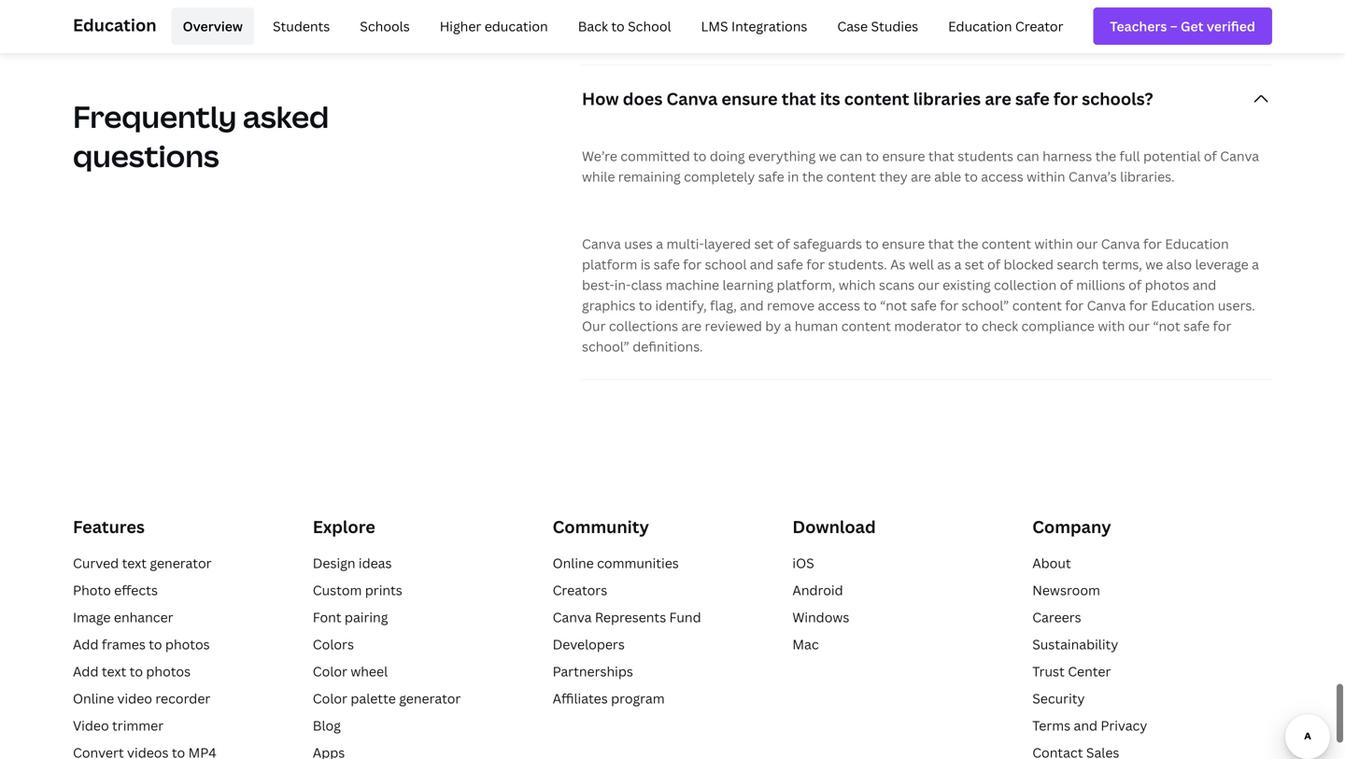Task type: vqa. For each thing, say whether or not it's contained in the screenshot.
the Flyer (Portrait 8.5 × 11 in) Image
no



Task type: locate. For each thing, give the bounding box(es) containing it.
1 horizontal spatial can
[[1017, 147, 1040, 165]]

in
[[788, 168, 799, 185]]

to
[[611, 17, 625, 35], [693, 147, 707, 165], [866, 147, 879, 165], [965, 168, 978, 185], [865, 235, 879, 253], [639, 297, 652, 314], [864, 297, 877, 314], [965, 317, 979, 335], [149, 636, 162, 653], [130, 663, 143, 680]]

1 vertical spatial add
[[73, 663, 99, 680]]

access down which
[[818, 297, 860, 314]]

to right back
[[611, 17, 625, 35]]

the up existing
[[958, 235, 979, 253]]

add text to photos link
[[73, 663, 191, 680]]

we right everything
[[819, 147, 837, 165]]

add down image
[[73, 636, 99, 653]]

1 can from the left
[[840, 147, 863, 165]]

committed
[[621, 147, 690, 165]]

0 vertical spatial set
[[754, 235, 774, 253]]

access down students
[[981, 168, 1024, 185]]

1 horizontal spatial access
[[981, 168, 1024, 185]]

text
[[122, 554, 147, 572], [102, 663, 126, 680]]

within down harness
[[1027, 168, 1066, 185]]

1 vertical spatial we
[[1146, 255, 1163, 273]]

everything
[[748, 147, 816, 165]]

we left also
[[1146, 255, 1163, 273]]

photos up recorder
[[146, 663, 191, 680]]

canva up terms,
[[1101, 235, 1140, 253]]

of up existing
[[988, 255, 1001, 273]]

ensure inside canva uses a multi-layered set of safeguards to ensure that the content within our canva for education platform is safe for school and safe for students. as well as a set of blocked search terms, we also leverage a best-in-class machine learning platform, which scans our existing collection of millions of photos and graphics to identify, flag, and remove access to "not safe for school" content for canva for education users. our collections are reviewed by a human content moderator to check compliance with our "not safe for school" definitions.
[[882, 235, 925, 253]]

1 vertical spatial "not
[[1153, 317, 1181, 335]]

1 vertical spatial online
[[73, 690, 114, 708]]

content down the collection
[[1012, 297, 1062, 314]]

sustainability link
[[1033, 636, 1118, 653]]

online up creators on the bottom of page
[[553, 554, 594, 572]]

the inside canva uses a multi-layered set of safeguards to ensure that the content within our canva for education platform is safe for school and safe for students. as well as a set of blocked search terms, we also leverage a best-in-class machine learning platform, which scans our existing collection of millions of photos and graphics to identify, flag, and remove access to "not safe for school" content for canva for education users. our collections are reviewed by a human content moderator to check compliance with our "not safe for school" definitions.
[[958, 235, 979, 253]]

1 horizontal spatial generator
[[399, 690, 461, 708]]

search
[[1057, 255, 1099, 273]]

2 vertical spatial photos
[[146, 663, 191, 680]]

and inside about newsroom careers sustainability trust center security terms and privacy
[[1074, 717, 1098, 735]]

0 horizontal spatial we
[[819, 147, 837, 165]]

content
[[844, 87, 909, 110], [827, 168, 876, 185], [982, 235, 1031, 253], [1012, 297, 1062, 314], [841, 317, 891, 335]]

0 vertical spatial online
[[553, 554, 594, 572]]

0 vertical spatial color
[[313, 663, 347, 680]]

2 vertical spatial the
[[958, 235, 979, 253]]

online
[[553, 554, 594, 572], [73, 690, 114, 708]]

set up existing
[[965, 255, 984, 273]]

that inside we're committed to doing everything we can to ensure that students can harness the full potential of canva while remaining completely safe in the content they are able to access within canva's libraries.
[[929, 147, 955, 165]]

to down class
[[639, 297, 652, 314]]

we
[[819, 147, 837, 165], [1146, 255, 1163, 273]]

android link
[[793, 581, 843, 599]]

0 horizontal spatial "not
[[880, 297, 907, 314]]

1 vertical spatial access
[[818, 297, 860, 314]]

and down 'learning'
[[740, 297, 764, 314]]

to down which
[[864, 297, 877, 314]]

explore
[[313, 516, 375, 539]]

to up students.
[[865, 235, 879, 253]]

2 vertical spatial that
[[928, 235, 954, 253]]

best-
[[582, 276, 614, 294]]

case studies link
[[826, 7, 930, 45]]

1 vertical spatial color
[[313, 690, 347, 708]]

trimmer
[[112, 717, 164, 735]]

0 vertical spatial within
[[1027, 168, 1066, 185]]

1 vertical spatial within
[[1035, 235, 1073, 253]]

0 vertical spatial add
[[73, 636, 99, 653]]

recorder
[[155, 690, 210, 708]]

0 horizontal spatial the
[[802, 168, 823, 185]]

menu bar
[[164, 7, 1075, 45]]

text down frames
[[102, 663, 126, 680]]

1 vertical spatial our
[[918, 276, 940, 294]]

learning
[[723, 276, 774, 294]]

our down "well"
[[918, 276, 940, 294]]

students.
[[828, 255, 887, 273]]

generator up the effects
[[150, 554, 212, 572]]

0 vertical spatial school"
[[962, 297, 1009, 314]]

0 horizontal spatial generator
[[150, 554, 212, 572]]

0 vertical spatial generator
[[150, 554, 212, 572]]

0 vertical spatial access
[[981, 168, 1024, 185]]

education
[[485, 17, 548, 35]]

safe up harness
[[1015, 87, 1050, 110]]

millions
[[1076, 276, 1126, 294]]

ensure up they
[[882, 147, 925, 165]]

2 add from the top
[[73, 663, 99, 680]]

the left full
[[1095, 147, 1117, 165]]

2 horizontal spatial are
[[985, 87, 1012, 110]]

are right 'libraries'
[[985, 87, 1012, 110]]

newsroom link
[[1033, 581, 1100, 599]]

for up "compliance"
[[1065, 297, 1084, 314]]

that up as
[[928, 235, 954, 253]]

online inside 'online communities creators canva represents fund developers partnerships affiliates program'
[[553, 554, 594, 572]]

ensure inside we're committed to doing everything we can to ensure that students can harness the full potential of canva while remaining completely safe in the content they are able to access within canva's libraries.
[[882, 147, 925, 165]]

also
[[1166, 255, 1192, 273]]

text up the effects
[[122, 554, 147, 572]]

blog link
[[313, 717, 341, 735]]

that up able
[[929, 147, 955, 165]]

generator right palette
[[399, 690, 461, 708]]

users.
[[1218, 297, 1255, 314]]

0 horizontal spatial our
[[918, 276, 940, 294]]

canva inside dropdown button
[[667, 87, 718, 110]]

scans
[[879, 276, 915, 294]]

0 vertical spatial we
[[819, 147, 837, 165]]

access inside canva uses a multi-layered set of safeguards to ensure that the content within our canva for education platform is safe for school and safe for students. as well as a set of blocked search terms, we also leverage a best-in-class machine learning platform, which scans our existing collection of millions of photos and graphics to identify, flag, and remove access to "not safe for school" content for canva for education users. our collections are reviewed by a human content moderator to check compliance with our "not safe for school" definitions.
[[818, 297, 860, 314]]

terms,
[[1102, 255, 1142, 273]]

color palette generator link
[[313, 690, 461, 708]]

of right potential
[[1204, 147, 1217, 165]]

the right in
[[802, 168, 823, 185]]

"not down scans at the top right
[[880, 297, 907, 314]]

within up search
[[1035, 235, 1073, 253]]

trust
[[1033, 663, 1065, 680]]

libraries
[[913, 87, 981, 110]]

1 horizontal spatial set
[[965, 255, 984, 273]]

creators link
[[553, 581, 607, 599]]

ios link
[[793, 554, 814, 572]]

safe left in
[[758, 168, 784, 185]]

0 horizontal spatial set
[[754, 235, 774, 253]]

can down how does canva ensure that its content libraries are safe for schools?
[[840, 147, 863, 165]]

1 vertical spatial school"
[[582, 338, 630, 355]]

ensure up as
[[882, 235, 925, 253]]

"not right with
[[1153, 317, 1181, 335]]

download
[[793, 516, 876, 539]]

are down identify,
[[681, 317, 702, 335]]

to up video
[[130, 663, 143, 680]]

developers
[[553, 636, 625, 653]]

studies
[[871, 17, 918, 35]]

1 horizontal spatial the
[[958, 235, 979, 253]]

0 vertical spatial photos
[[1145, 276, 1190, 294]]

school" down our
[[582, 338, 630, 355]]

how
[[813, 23, 839, 41]]

0 horizontal spatial can
[[840, 147, 863, 165]]

education
[[73, 14, 157, 36], [948, 17, 1012, 35], [1165, 235, 1229, 253], [1151, 297, 1215, 314]]

1 vertical spatial ensure
[[882, 147, 925, 165]]

wheel
[[351, 663, 388, 680]]

windows
[[793, 609, 850, 626]]

color down colors
[[313, 663, 347, 680]]

1 horizontal spatial we
[[1146, 255, 1163, 273]]

can
[[840, 147, 863, 165], [1017, 147, 1040, 165]]

canva down creators on the bottom of page
[[553, 609, 592, 626]]

2 vertical spatial ensure
[[882, 235, 925, 253]]

video
[[73, 717, 109, 735]]

1 vertical spatial photos
[[165, 636, 210, 653]]

are
[[985, 87, 1012, 110], [911, 168, 931, 185], [681, 317, 702, 335]]

ensure inside dropdown button
[[722, 87, 778, 110]]

and up 'learning'
[[750, 255, 774, 273]]

and right terms at bottom
[[1074, 717, 1098, 735]]

the
[[1095, 147, 1117, 165], [802, 168, 823, 185], [958, 235, 979, 253]]

careers
[[1033, 609, 1081, 626]]

and
[[750, 255, 774, 273], [1193, 276, 1217, 294], [740, 297, 764, 314], [1074, 717, 1098, 735]]

0 horizontal spatial access
[[818, 297, 860, 314]]

2 horizontal spatial our
[[1128, 317, 1150, 335]]

doing
[[710, 147, 745, 165]]

2 vertical spatial are
[[681, 317, 702, 335]]

safe up platform,
[[777, 255, 803, 273]]

moderator
[[894, 317, 962, 335]]

online up video
[[73, 690, 114, 708]]

add
[[73, 636, 99, 653], [73, 663, 99, 680]]

0 vertical spatial our
[[1076, 235, 1098, 253]]

1 vertical spatial generator
[[399, 690, 461, 708]]

1 vertical spatial the
[[802, 168, 823, 185]]

0 vertical spatial are
[[985, 87, 1012, 110]]

can left harness
[[1017, 147, 1040, 165]]

students link
[[262, 7, 341, 45]]

machine
[[666, 276, 719, 294]]

are left able
[[911, 168, 931, 185]]

within inside canva uses a multi-layered set of safeguards to ensure that the content within our canva for education platform is safe for school and safe for students. as well as a set of blocked search terms, we also leverage a best-in-class machine learning platform, which scans our existing collection of millions of photos and graphics to identify, flag, and remove access to "not safe for school" content for canva for education users. our collections are reviewed by a human content moderator to check compliance with our "not safe for school" definitions.
[[1035, 235, 1073, 253]]

frequently asked questions
[[73, 96, 329, 176]]

ensure
[[722, 87, 778, 110], [882, 147, 925, 165], [882, 235, 925, 253]]

teachers – get verified image
[[1110, 16, 1256, 36]]

for down existing
[[940, 297, 959, 314]]

menu bar containing overview
[[164, 7, 1075, 45]]

safe right is
[[654, 255, 680, 273]]

its
[[820, 87, 840, 110]]

0 vertical spatial the
[[1095, 147, 1117, 165]]

with
[[1098, 317, 1125, 335]]

within inside we're committed to doing everything we can to ensure that students can harness the full potential of canva while remaining completely safe in the content they are able to access within canva's libraries.
[[1027, 168, 1066, 185]]

1 horizontal spatial school"
[[962, 297, 1009, 314]]

potential
[[1143, 147, 1201, 165]]

0 horizontal spatial are
[[681, 317, 702, 335]]

communities
[[597, 554, 679, 572]]

our up search
[[1076, 235, 1098, 253]]

to down enhancer
[[149, 636, 162, 653]]

video trimmer link
[[73, 717, 164, 735]]

back to school link
[[567, 7, 683, 45]]

that left its
[[782, 87, 816, 110]]

1 vertical spatial are
[[911, 168, 931, 185]]

back to school
[[578, 17, 671, 35]]

uses
[[624, 235, 653, 253]]

1 horizontal spatial online
[[553, 554, 594, 572]]

0 vertical spatial ensure
[[722, 87, 778, 110]]

canva represents fund link
[[553, 609, 701, 626]]

1 horizontal spatial are
[[911, 168, 931, 185]]

represents
[[595, 609, 666, 626]]

content right its
[[844, 87, 909, 110]]

ensure up doing
[[722, 87, 778, 110]]

mac
[[793, 636, 819, 653]]

frequently
[[73, 96, 237, 137]]

of inside we're committed to doing everything we can to ensure that students can harness the full potential of canva while remaining completely safe in the content they are able to access within canva's libraries.
[[1204, 147, 1217, 165]]

add frames to photos link
[[73, 636, 210, 653]]

creators
[[553, 581, 607, 599]]

lms integrations link
[[690, 7, 819, 45]]

terms
[[1033, 717, 1071, 735]]

content inside we're committed to doing everything we can to ensure that students can harness the full potential of canva while remaining completely safe in the content they are able to access within canva's libraries.
[[827, 168, 876, 185]]

for down libraries.
[[1144, 235, 1162, 253]]

generator inside the 'design ideas custom prints font pairing colors color wheel color palette generator blog'
[[399, 690, 461, 708]]

for left the schools?
[[1054, 87, 1078, 110]]

school" up check
[[962, 297, 1009, 314]]

curved text generator photo effects image enhancer add frames to photos add text to photos online video recorder video trimmer
[[73, 554, 212, 735]]

canva up with
[[1087, 297, 1126, 314]]

add up video
[[73, 663, 99, 680]]

a right leverage
[[1252, 255, 1259, 273]]

photos
[[1145, 276, 1190, 294], [165, 636, 210, 653], [146, 663, 191, 680]]

canva right does
[[667, 87, 718, 110]]

0 vertical spatial that
[[782, 87, 816, 110]]

to right able
[[965, 168, 978, 185]]

canva's
[[1069, 168, 1117, 185]]

1 vertical spatial text
[[102, 663, 126, 680]]

canva right potential
[[1220, 147, 1259, 165]]

online communities link
[[553, 554, 679, 572]]

within
[[1027, 168, 1066, 185], [1035, 235, 1073, 253]]

photos down also
[[1145, 276, 1190, 294]]

1 horizontal spatial our
[[1076, 235, 1098, 253]]

pairing
[[345, 609, 388, 626]]

content left they
[[827, 168, 876, 185]]

our right with
[[1128, 317, 1150, 335]]

photos down enhancer
[[165, 636, 210, 653]]

color up "blog" link
[[313, 690, 347, 708]]

0 horizontal spatial online
[[73, 690, 114, 708]]

1 vertical spatial that
[[929, 147, 955, 165]]

of down terms,
[[1129, 276, 1142, 294]]

set right layered
[[754, 235, 774, 253]]

higher
[[440, 17, 481, 35]]



Task type: describe. For each thing, give the bounding box(es) containing it.
0 vertical spatial "not
[[880, 297, 907, 314]]

generator inside 'curved text generator photo effects image enhancer add frames to photos add text to photos online video recorder video trimmer'
[[150, 554, 212, 572]]

program
[[611, 690, 665, 708]]

a right as
[[954, 255, 962, 273]]

in-
[[614, 276, 631, 294]]

we're committed to doing everything we can to ensure that students can harness the full potential of canva while remaining completely safe in the content they are able to access within canva's libraries.
[[582, 147, 1259, 185]]

definitions.
[[633, 338, 703, 355]]

colors link
[[313, 636, 354, 653]]

.
[[839, 23, 842, 41]]

a right uses
[[656, 235, 663, 253]]

for down users.
[[1213, 317, 1232, 335]]

prints
[[365, 581, 402, 599]]

0 vertical spatial text
[[122, 554, 147, 572]]

education element
[[73, 0, 1272, 52]]

creator
[[1015, 17, 1064, 35]]

1 horizontal spatial "not
[[1153, 317, 1181, 335]]

multi-
[[667, 235, 704, 253]]

overview
[[183, 17, 243, 35]]

well
[[909, 255, 934, 273]]

how does canva ensure that its content libraries are safe for schools?
[[582, 87, 1153, 110]]

android
[[793, 581, 843, 599]]

here's how .
[[771, 23, 842, 41]]

photos inside canva uses a multi-layered set of safeguards to ensure that the content within our canva for education platform is safe for school and safe for students. as well as a set of blocked search terms, we also leverage a best-in-class machine learning platform, which scans our existing collection of millions of photos and graphics to identify, flag, and remove access to "not safe for school" content for canva for education users. our collections are reviewed by a human content moderator to check compliance with our "not safe for school" definitions.
[[1145, 276, 1190, 294]]

that inside dropdown button
[[782, 87, 816, 110]]

image
[[73, 609, 111, 626]]

content inside dropdown button
[[844, 87, 909, 110]]

existing
[[943, 276, 991, 294]]

we inside we're committed to doing everything we can to ensure that students can harness the full potential of canva while remaining completely safe in the content they are able to access within canva's libraries.
[[819, 147, 837, 165]]

developers link
[[553, 636, 625, 653]]

integrations
[[731, 17, 808, 35]]

collections
[[609, 317, 678, 335]]

content up blocked
[[982, 235, 1031, 253]]

graphics
[[582, 297, 636, 314]]

curved
[[73, 554, 119, 572]]

able
[[934, 168, 961, 185]]

for down terms,
[[1129, 297, 1148, 314]]

security
[[1033, 690, 1085, 708]]

2 color from the top
[[313, 690, 347, 708]]

how does canva ensure that its content libraries are safe for schools? button
[[582, 65, 1272, 133]]

to left doing
[[693, 147, 707, 165]]

while
[[582, 168, 615, 185]]

about
[[1033, 554, 1071, 572]]

we inside canva uses a multi-layered set of safeguards to ensure that the content within our canva for education platform is safe for school and safe for students. as well as a set of blocked search terms, we also leverage a best-in-class machine learning platform, which scans our existing collection of millions of photos and graphics to identify, flag, and remove access to "not safe for school" content for canva for education users. our collections are reviewed by a human content moderator to check compliance with our "not safe for school" definitions.
[[1146, 255, 1163, 273]]

safe inside we're committed to doing everything we can to ensure that students can harness the full potential of canva while remaining completely safe in the content they are able to access within canva's libraries.
[[758, 168, 784, 185]]

design ideas link
[[313, 554, 392, 572]]

affiliates
[[553, 690, 608, 708]]

questions
[[73, 135, 219, 176]]

newsroom
[[1033, 581, 1100, 599]]

font pairing link
[[313, 609, 388, 626]]

are inside we're committed to doing everything we can to ensure that students can harness the full potential of canva while remaining completely safe in the content they are able to access within canva's libraries.
[[911, 168, 931, 185]]

check
[[982, 317, 1018, 335]]

canva up platform
[[582, 235, 621, 253]]

are inside dropdown button
[[985, 87, 1012, 110]]

image enhancer link
[[73, 609, 173, 626]]

to left check
[[965, 317, 979, 335]]

curved text generator link
[[73, 554, 212, 572]]

which
[[839, 276, 876, 294]]

platform
[[582, 255, 637, 273]]

they
[[879, 168, 908, 185]]

privacy
[[1101, 717, 1147, 735]]

leverage
[[1195, 255, 1249, 273]]

features
[[73, 516, 145, 539]]

that inside canva uses a multi-layered set of safeguards to ensure that the content within our canva for education platform is safe for school and safe for students. as well as a set of blocked search terms, we also leverage a best-in-class machine learning platform, which scans our existing collection of millions of photos and graphics to identify, flag, and remove access to "not safe for school" content for canva for education users. our collections are reviewed by a human content moderator to check compliance with our "not safe for school" definitions.
[[928, 235, 954, 253]]

menu bar inside 'education' element
[[164, 7, 1075, 45]]

safe inside how does canva ensure that its content libraries are safe for schools? dropdown button
[[1015, 87, 1050, 110]]

1 vertical spatial set
[[965, 255, 984, 273]]

canva inside we're committed to doing everything we can to ensure that students can harness the full potential of canva while remaining completely safe in the content they are able to access within canva's libraries.
[[1220, 147, 1259, 165]]

1 color from the top
[[313, 663, 347, 680]]

2 vertical spatial our
[[1128, 317, 1150, 335]]

and down leverage
[[1193, 276, 1217, 294]]

here's how link
[[771, 23, 839, 41]]

remove
[[767, 297, 815, 314]]

1 add from the top
[[73, 636, 99, 653]]

design
[[313, 554, 355, 572]]

partnerships
[[553, 663, 633, 680]]

of left safeguards
[[777, 235, 790, 253]]

safe up moderator
[[911, 297, 937, 314]]

colors
[[313, 636, 354, 653]]

school
[[628, 17, 671, 35]]

human
[[795, 317, 838, 335]]

is
[[641, 255, 651, 273]]

fund
[[669, 609, 701, 626]]

2 can from the left
[[1017, 147, 1040, 165]]

video
[[117, 690, 152, 708]]

affiliates program link
[[553, 690, 665, 708]]

higher education link
[[429, 7, 559, 45]]

custom
[[313, 581, 362, 599]]

canva inside 'online communities creators canva represents fund developers partnerships affiliates program'
[[553, 609, 592, 626]]

of down search
[[1060, 276, 1073, 294]]

school
[[705, 255, 747, 273]]

safe down also
[[1184, 317, 1210, 335]]

0 horizontal spatial school"
[[582, 338, 630, 355]]

a right by
[[784, 317, 792, 335]]

reviewed
[[705, 317, 762, 335]]

are inside canva uses a multi-layered set of safeguards to ensure that the content within our canva for education platform is safe for school and safe for students. as well as a set of blocked search terms, we also leverage a best-in-class machine learning platform, which scans our existing collection of millions of photos and graphics to identify, flag, and remove access to "not safe for school" content for canva for education users. our collections are reviewed by a human content moderator to check compliance with our "not safe for school" definitions.
[[681, 317, 702, 335]]

about link
[[1033, 554, 1071, 572]]

palette
[[351, 690, 396, 708]]

full
[[1120, 147, 1140, 165]]

our
[[582, 317, 606, 335]]

blocked
[[1004, 255, 1054, 273]]

here's
[[771, 23, 810, 41]]

for inside dropdown button
[[1054, 87, 1078, 110]]

identify,
[[655, 297, 707, 314]]

font
[[313, 609, 341, 626]]

custom prints link
[[313, 581, 402, 599]]

education creator link
[[937, 7, 1075, 45]]

2 horizontal spatial the
[[1095, 147, 1117, 165]]

does
[[623, 87, 663, 110]]

class
[[631, 276, 662, 294]]

access inside we're committed to doing everything we can to ensure that students can harness the full potential of canva while remaining completely safe in the content they are able to access within canva's libraries.
[[981, 168, 1024, 185]]

online inside 'curved text generator photo effects image enhancer add frames to photos add text to photos online video recorder video trimmer'
[[73, 690, 114, 708]]

content down which
[[841, 317, 891, 335]]

to inside back to school link
[[611, 17, 625, 35]]

security link
[[1033, 690, 1085, 708]]

for up platform,
[[806, 255, 825, 273]]

schools?
[[1082, 87, 1153, 110]]

photo effects link
[[73, 581, 158, 599]]

overview link
[[172, 7, 254, 45]]

schools
[[360, 17, 410, 35]]

ideas
[[359, 554, 392, 572]]

blog
[[313, 717, 341, 735]]

to down how does canva ensure that its content libraries are safe for schools?
[[866, 147, 879, 165]]

for up machine
[[683, 255, 702, 273]]

careers link
[[1033, 609, 1081, 626]]

effects
[[114, 581, 158, 599]]



